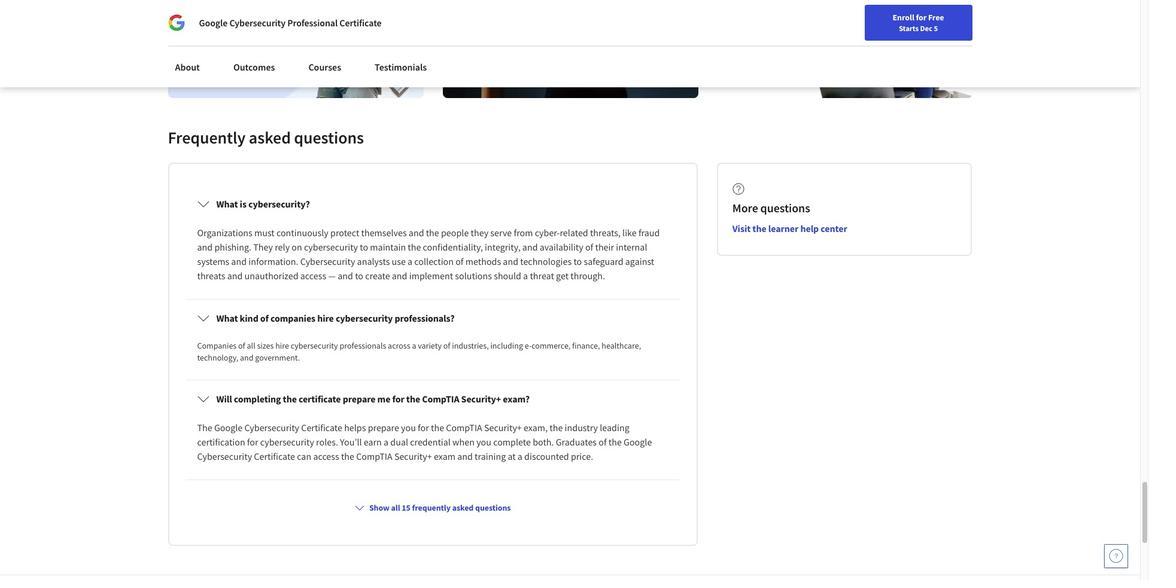 Task type: vqa. For each thing, say whether or not it's contained in the screenshot.
What kind of companies hire cybersecurity professionals? dropdown button
yes



Task type: locate. For each thing, give the bounding box(es) containing it.
1 vertical spatial questions
[[761, 201, 811, 216]]

1 what from the top
[[217, 198, 238, 210]]

0 vertical spatial all
[[247, 341, 256, 352]]

1 vertical spatial prepare
[[368, 422, 399, 434]]

will completing the certificate prepare me for the comptia security+ exam? button
[[188, 383, 678, 416]]

and right threats
[[227, 270, 243, 282]]

the right me
[[407, 394, 421, 406]]

you up training
[[477, 437, 492, 449]]

0 vertical spatial questions
[[294, 127, 364, 149]]

on
[[292, 241, 302, 253]]

for
[[917, 12, 927, 23], [393, 394, 405, 406], [418, 422, 429, 434], [247, 437, 258, 449]]

both.
[[533, 437, 554, 449]]

cybersecurity inside organizations must continuously protect themselves and the people they serve from cyber-related threats, like fraud and phishing. they rely on cybersecurity to maintain the confidentiality, integrity, and availability of their internal systems and information. cybersecurity analysts use a collection of methods and technologies to safeguard against threats and unauthorized access — and to create and implement solutions should a threat get through.
[[300, 256, 355, 268]]

security+
[[462, 394, 501, 406], [485, 422, 522, 434], [395, 451, 432, 463]]

earn
[[364, 437, 382, 449]]

industry
[[565, 422, 598, 434]]

and
[[409, 227, 424, 239], [197, 241, 213, 253], [523, 241, 538, 253], [231, 256, 247, 268], [503, 256, 519, 268], [227, 270, 243, 282], [338, 270, 353, 282], [392, 270, 408, 282], [240, 353, 254, 364], [458, 451, 473, 463]]

of left "sizes"
[[238, 341, 245, 352]]

courses link
[[301, 54, 349, 80]]

0 vertical spatial access
[[301, 270, 326, 282]]

use
[[392, 256, 406, 268]]

sizes
[[257, 341, 274, 352]]

prepare inside dropdown button
[[343, 394, 376, 406]]

e-
[[525, 341, 532, 352]]

google down leading
[[624, 437, 652, 449]]

price.
[[571, 451, 594, 463]]

for inside dropdown button
[[393, 394, 405, 406]]

cybersecurity
[[304, 241, 358, 253], [336, 313, 393, 325], [291, 341, 338, 352], [260, 437, 314, 449]]

and up systems
[[197, 241, 213, 253]]

credential
[[410, 437, 451, 449]]

hire
[[318, 313, 334, 325], [276, 341, 289, 352]]

security+ up complete
[[485, 422, 522, 434]]

and inside companies of all sizes hire cybersecurity professionals across a variety of industries, including e-commerce, finance, healthcare, technology, and government.
[[240, 353, 254, 364]]

comptia up when
[[446, 422, 483, 434]]

continuously
[[277, 227, 329, 239]]

of down leading
[[599, 437, 607, 449]]

visit the learner help center
[[733, 223, 848, 235]]

at
[[508, 451, 516, 463]]

what
[[217, 198, 238, 210], [217, 313, 238, 325]]

1 horizontal spatial questions
[[476, 503, 511, 514]]

from
[[514, 227, 533, 239]]

hire right companies
[[318, 313, 334, 325]]

about link
[[168, 54, 207, 80]]

what for what is cybersecurity?
[[217, 198, 238, 210]]

technology,
[[197, 353, 238, 364]]

exam,
[[524, 422, 548, 434]]

rely
[[275, 241, 290, 253]]

and right themselves in the top of the page
[[409, 227, 424, 239]]

google
[[199, 17, 228, 29], [214, 422, 243, 434], [624, 437, 652, 449]]

1 vertical spatial what
[[217, 313, 238, 325]]

questions inside dropdown button
[[476, 503, 511, 514]]

2 vertical spatial comptia
[[356, 451, 393, 463]]

of inside what kind of companies hire cybersecurity professionals? dropdown button
[[260, 313, 269, 325]]

companies
[[271, 313, 316, 325]]

exam?
[[503, 394, 530, 406]]

frequently asked questions
[[168, 127, 364, 149]]

None search field
[[171, 7, 458, 31]]

2 vertical spatial google
[[624, 437, 652, 449]]

2 what from the top
[[217, 313, 238, 325]]

show
[[369, 503, 390, 514]]

and right technology,
[[240, 353, 254, 364]]

all
[[247, 341, 256, 352], [391, 503, 400, 514]]

what left kind at the left of page
[[217, 313, 238, 325]]

comptia up credential
[[422, 394, 460, 406]]

what inside dropdown button
[[217, 313, 238, 325]]

comptia
[[422, 394, 460, 406], [446, 422, 483, 434], [356, 451, 393, 463]]

google up certification
[[214, 422, 243, 434]]

cybersecurity up professionals
[[336, 313, 393, 325]]

1 horizontal spatial hire
[[318, 313, 334, 325]]

certification
[[197, 437, 245, 449]]

certificate
[[299, 394, 341, 406]]

the down leading
[[609, 437, 622, 449]]

for right me
[[393, 394, 405, 406]]

2 vertical spatial questions
[[476, 503, 511, 514]]

all left "sizes"
[[247, 341, 256, 352]]

access down roles.
[[313, 451, 339, 463]]

2 horizontal spatial questions
[[761, 201, 811, 216]]

cybersecurity up '—' in the top left of the page
[[300, 256, 355, 268]]

center
[[821, 223, 848, 235]]

when
[[453, 437, 475, 449]]

prepare up earn
[[368, 422, 399, 434]]

1 vertical spatial hire
[[276, 341, 289, 352]]

cybersecurity down what kind of companies hire cybersecurity professionals?
[[291, 341, 338, 352]]

0 horizontal spatial hire
[[276, 341, 289, 352]]

of left their
[[586, 241, 594, 253]]

cybersecurity inside dropdown button
[[336, 313, 393, 325]]

will completing the certificate prepare me for the comptia security+ exam?
[[217, 394, 530, 406]]

the
[[753, 223, 767, 235], [426, 227, 439, 239], [408, 241, 421, 253], [283, 394, 297, 406], [407, 394, 421, 406], [431, 422, 444, 434], [550, 422, 563, 434], [609, 437, 622, 449], [341, 451, 355, 463]]

what is cybersecurity? button
[[188, 188, 678, 221]]

you up dual on the left bottom
[[401, 422, 416, 434]]

testimonials
[[375, 61, 427, 73]]

must
[[255, 227, 275, 239]]

1 horizontal spatial you
[[477, 437, 492, 449]]

dec
[[921, 23, 933, 33]]

help center image
[[1110, 550, 1124, 564]]

0 vertical spatial prepare
[[343, 394, 376, 406]]

1 vertical spatial access
[[313, 451, 339, 463]]

of right kind at the left of page
[[260, 313, 269, 325]]

0 vertical spatial asked
[[249, 127, 291, 149]]

graduates
[[556, 437, 597, 449]]

government.
[[255, 353, 300, 364]]

of right variety
[[444, 341, 451, 352]]

organizations must continuously protect themselves and the people they serve from cyber-related threats, like fraud and phishing. they rely on cybersecurity to maintain the confidentiality, integrity, and availability of their internal systems and information. cybersecurity analysts use a collection of methods and technologies to safeguard against threats and unauthorized access — and to create and implement solutions should a threat get through.
[[197, 227, 662, 282]]

to
[[360, 241, 368, 253], [574, 256, 582, 268], [355, 270, 364, 282]]

professionals
[[340, 341, 386, 352]]

cybersecurity down certification
[[197, 451, 252, 463]]

roles.
[[316, 437, 338, 449]]

systems
[[197, 256, 229, 268]]

2 vertical spatial certificate
[[254, 451, 295, 463]]

google right 'google' icon
[[199, 17, 228, 29]]

english
[[911, 13, 940, 25]]

cybersecurity up can
[[260, 437, 314, 449]]

what left is
[[217, 198, 238, 210]]

the up "collection"
[[408, 241, 421, 253]]

prepare inside the google cybersecurity certificate helps prepare you for the comptia security+ exam, the industry leading certification for cybersecurity roles. you'll earn a dual credential when you complete both. graduates of the google cybersecurity certificate can access the comptia security+ exam and training at a discounted price.
[[368, 422, 399, 434]]

0 vertical spatial certificate
[[340, 17, 382, 29]]

what inside dropdown button
[[217, 198, 238, 210]]

prepare left me
[[343, 394, 376, 406]]

more questions
[[733, 201, 811, 216]]

to up through.
[[574, 256, 582, 268]]

a left "threat"
[[524, 270, 528, 282]]

hire for companies
[[318, 313, 334, 325]]

is
[[240, 198, 247, 210]]

threats,
[[590, 227, 621, 239]]

0 vertical spatial comptia
[[422, 394, 460, 406]]

a right at
[[518, 451, 523, 463]]

1 horizontal spatial all
[[391, 503, 400, 514]]

complete
[[494, 437, 531, 449]]

safeguard
[[584, 256, 624, 268]]

implement
[[409, 270, 453, 282]]

me
[[378, 394, 391, 406]]

kind
[[240, 313, 259, 325]]

hire inside dropdown button
[[318, 313, 334, 325]]

outcomes link
[[226, 54, 282, 80]]

technologies
[[521, 256, 572, 268]]

the up both.
[[550, 422, 563, 434]]

a right across
[[412, 341, 417, 352]]

certificate
[[340, 17, 382, 29], [301, 422, 343, 434], [254, 451, 295, 463]]

visit
[[733, 223, 751, 235]]

1 vertical spatial asked
[[453, 503, 474, 514]]

certificate right professional in the top of the page
[[340, 17, 382, 29]]

2 vertical spatial security+
[[395, 451, 432, 463]]

cybersecurity inside organizations must continuously protect themselves and the people they serve from cyber-related threats, like fraud and phishing. they rely on cybersecurity to maintain the confidentiality, integrity, and availability of their internal systems and information. cybersecurity analysts use a collection of methods and technologies to safeguard against threats and unauthorized access — and to create and implement solutions should a threat get through.
[[304, 241, 358, 253]]

and inside the google cybersecurity certificate helps prepare you for the comptia security+ exam, the industry leading certification for cybersecurity roles. you'll earn a dual credential when you complete both. graduates of the google cybersecurity certificate can access the comptia security+ exam and training at a discounted price.
[[458, 451, 473, 463]]

security+ down dual on the left bottom
[[395, 451, 432, 463]]

0 vertical spatial hire
[[318, 313, 334, 325]]

access
[[301, 270, 326, 282], [313, 451, 339, 463]]

0 vertical spatial what
[[217, 198, 238, 210]]

serve
[[491, 227, 512, 239]]

the down you'll
[[341, 451, 355, 463]]

1 vertical spatial you
[[477, 437, 492, 449]]

cybersecurity down protect
[[304, 241, 358, 253]]

of down confidentiality,
[[456, 256, 464, 268]]

exam
[[434, 451, 456, 463]]

15
[[402, 503, 411, 514]]

can
[[297, 451, 312, 463]]

google cybersecurity professional certificate
[[199, 17, 382, 29]]

hire inside companies of all sizes hire cybersecurity professionals across a variety of industries, including e-commerce, finance, healthcare, technology, and government.
[[276, 341, 289, 352]]

for right certification
[[247, 437, 258, 449]]

0 horizontal spatial you
[[401, 422, 416, 434]]

0 vertical spatial you
[[401, 422, 416, 434]]

and down when
[[458, 451, 473, 463]]

variety
[[418, 341, 442, 352]]

certificate up roles.
[[301, 422, 343, 434]]

about
[[175, 61, 200, 73]]

access left '—' in the top left of the page
[[301, 270, 326, 282]]

1 vertical spatial all
[[391, 503, 400, 514]]

certificate left can
[[254, 451, 295, 463]]

1 vertical spatial certificate
[[301, 422, 343, 434]]

fraud
[[639, 227, 660, 239]]

1 horizontal spatial asked
[[453, 503, 474, 514]]

comptia down earn
[[356, 451, 393, 463]]

unauthorized
[[245, 270, 299, 282]]

questions
[[294, 127, 364, 149], [761, 201, 811, 216], [476, 503, 511, 514]]

security+ inside dropdown button
[[462, 394, 501, 406]]

to up analysts
[[360, 241, 368, 253]]

all left 15
[[391, 503, 400, 514]]

for up dec
[[917, 12, 927, 23]]

security+ left exam?
[[462, 394, 501, 406]]

5
[[935, 23, 939, 33]]

0 vertical spatial security+
[[462, 394, 501, 406]]

to left create
[[355, 270, 364, 282]]

hire up government.
[[276, 341, 289, 352]]

of inside the google cybersecurity certificate helps prepare you for the comptia security+ exam, the industry leading certification for cybersecurity roles. you'll earn a dual credential when you complete both. graduates of the google cybersecurity certificate can access the comptia security+ exam and training at a discounted price.
[[599, 437, 607, 449]]

0 horizontal spatial all
[[247, 341, 256, 352]]

they
[[253, 241, 273, 253]]



Task type: describe. For each thing, give the bounding box(es) containing it.
learner
[[769, 223, 799, 235]]

companies
[[197, 341, 237, 352]]

including
[[491, 341, 523, 352]]

1 vertical spatial google
[[214, 422, 243, 434]]

people
[[441, 227, 469, 239]]

and right '—' in the top left of the page
[[338, 270, 353, 282]]

methods
[[466, 256, 501, 268]]

visit the learner help center link
[[733, 223, 848, 235]]

access inside the google cybersecurity certificate helps prepare you for the comptia security+ exam, the industry leading certification for cybersecurity roles. you'll earn a dual credential when you complete both. graduates of the google cybersecurity certificate can access the comptia security+ exam and training at a discounted price.
[[313, 451, 339, 463]]

—
[[328, 270, 336, 282]]

free
[[929, 12, 945, 23]]

a right use
[[408, 256, 413, 268]]

1 vertical spatial security+
[[485, 422, 522, 434]]

show all 15 frequently asked questions button
[[350, 498, 516, 519]]

frequently
[[412, 503, 451, 514]]

what for what kind of companies hire cybersecurity professionals?
[[217, 313, 238, 325]]

dual
[[391, 437, 408, 449]]

certificate for cybersecurity
[[301, 422, 343, 434]]

outcomes
[[234, 61, 275, 73]]

0 horizontal spatial asked
[[249, 127, 291, 149]]

the google cybersecurity certificate helps prepare you for the comptia security+ exam, the industry leading certification for cybersecurity roles. you'll earn a dual credential when you complete both. graduates of the google cybersecurity certificate can access the comptia security+ exam and training at a discounted price.
[[197, 422, 654, 463]]

shopping cart: 1 item image
[[861, 9, 884, 28]]

more
[[733, 201, 759, 216]]

the right visit
[[753, 223, 767, 235]]

testimonials link
[[368, 54, 434, 80]]

themselves
[[361, 227, 407, 239]]

cybersecurity up outcomes link
[[230, 17, 286, 29]]

the up credential
[[431, 422, 444, 434]]

0 vertical spatial to
[[360, 241, 368, 253]]

starts
[[900, 23, 919, 33]]

what kind of companies hire cybersecurity professionals? button
[[188, 302, 678, 336]]

help
[[801, 223, 819, 235]]

leading
[[600, 422, 630, 434]]

training
[[475, 451, 506, 463]]

cybersecurity inside companies of all sizes hire cybersecurity professionals across a variety of industries, including e-commerce, finance, healthcare, technology, and government.
[[291, 341, 338, 352]]

through.
[[571, 270, 605, 282]]

protect
[[331, 227, 360, 239]]

a left dual on the left bottom
[[384, 437, 389, 449]]

and down phishing.
[[231, 256, 247, 268]]

integrity,
[[485, 241, 521, 253]]

finance,
[[573, 341, 600, 352]]

will
[[217, 394, 232, 406]]

get
[[556, 270, 569, 282]]

0 vertical spatial google
[[199, 17, 228, 29]]

related
[[560, 227, 589, 239]]

cybersecurity down completing
[[245, 422, 300, 434]]

what kind of companies hire cybersecurity professionals?
[[217, 313, 455, 325]]

for up credential
[[418, 422, 429, 434]]

availability
[[540, 241, 584, 253]]

and up should
[[503, 256, 519, 268]]

1 vertical spatial to
[[574, 256, 582, 268]]

enroll
[[893, 12, 915, 23]]

comptia inside dropdown button
[[422, 394, 460, 406]]

what is cybersecurity?
[[217, 198, 310, 210]]

all inside show all 15 frequently asked questions dropdown button
[[391, 503, 400, 514]]

industries,
[[452, 341, 489, 352]]

helps
[[344, 422, 366, 434]]

the
[[197, 422, 212, 434]]

1 vertical spatial comptia
[[446, 422, 483, 434]]

their
[[596, 241, 615, 253]]

all inside companies of all sizes hire cybersecurity professionals across a variety of industries, including e-commerce, finance, healthcare, technology, and government.
[[247, 341, 256, 352]]

hire for sizes
[[276, 341, 289, 352]]

should
[[494, 270, 522, 282]]

2 vertical spatial to
[[355, 270, 364, 282]]

create
[[365, 270, 390, 282]]

and down from
[[523, 241, 538, 253]]

and down use
[[392, 270, 408, 282]]

a inside companies of all sizes hire cybersecurity professionals across a variety of industries, including e-commerce, finance, healthcare, technology, and government.
[[412, 341, 417, 352]]

cybersecurity?
[[249, 198, 310, 210]]

threat
[[530, 270, 555, 282]]

analysts
[[357, 256, 390, 268]]

maintain
[[370, 241, 406, 253]]

information.
[[249, 256, 299, 268]]

against
[[626, 256, 655, 268]]

asked inside dropdown button
[[453, 503, 474, 514]]

threats
[[197, 270, 225, 282]]

the left people
[[426, 227, 439, 239]]

enroll for free starts dec 5
[[893, 12, 945, 33]]

cybersecurity inside the google cybersecurity certificate helps prepare you for the comptia security+ exam, the industry leading certification for cybersecurity roles. you'll earn a dual credential when you complete both. graduates of the google cybersecurity certificate can access the comptia security+ exam and training at a discounted price.
[[260, 437, 314, 449]]

english button
[[890, 0, 962, 39]]

you'll
[[340, 437, 362, 449]]

the left certificate
[[283, 394, 297, 406]]

completing
[[234, 394, 281, 406]]

show all 15 frequently asked questions
[[369, 503, 511, 514]]

solutions
[[455, 270, 492, 282]]

discounted
[[525, 451, 569, 463]]

cyber-
[[535, 227, 560, 239]]

0 horizontal spatial questions
[[294, 127, 364, 149]]

google image
[[168, 14, 185, 31]]

companies of all sizes hire cybersecurity professionals across a variety of industries, including e-commerce, finance, healthcare, technology, and government.
[[197, 341, 643, 364]]

professional
[[288, 17, 338, 29]]

access inside organizations must continuously protect themselves and the people they serve from cyber-related threats, like fraud and phishing. they rely on cybersecurity to maintain the confidentiality, integrity, and availability of their internal systems and information. cybersecurity analysts use a collection of methods and technologies to safeguard against threats and unauthorized access — and to create and implement solutions should a threat get through.
[[301, 270, 326, 282]]

like
[[623, 227, 637, 239]]

for inside enroll for free starts dec 5
[[917, 12, 927, 23]]

across
[[388, 341, 411, 352]]

certificate for professional
[[340, 17, 382, 29]]

collapsed list
[[184, 183, 683, 581]]

phishing.
[[215, 241, 252, 253]]

commerce,
[[532, 341, 571, 352]]



